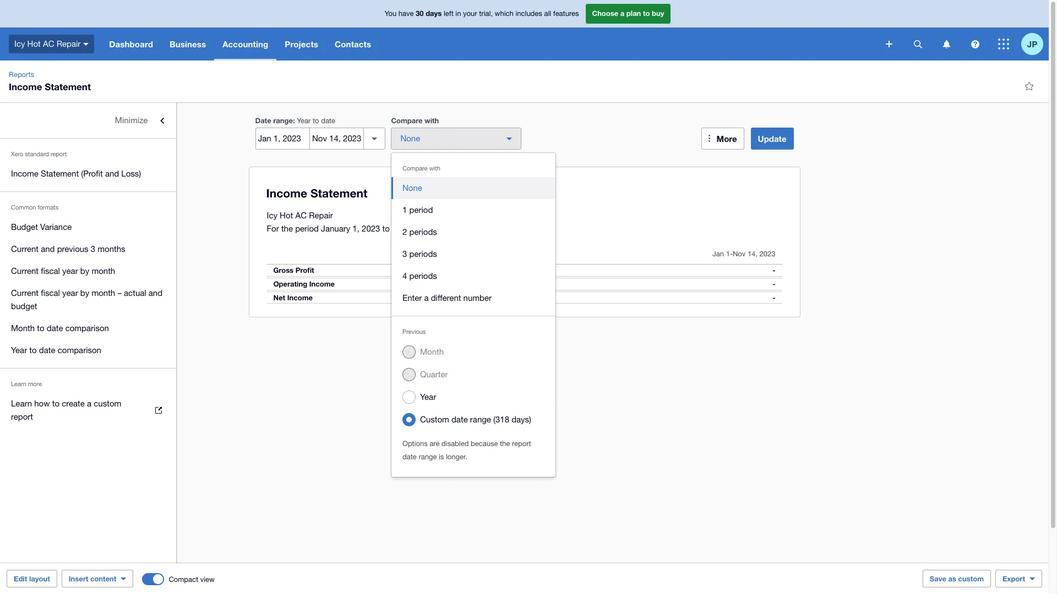 Task type: describe. For each thing, give the bounding box(es) containing it.
period inside icy hot ac repair for the period january 1, 2023 to november 14, 2023
[[295, 224, 319, 233]]

repair for icy hot ac repair
[[57, 39, 81, 48]]

hot for icy hot ac repair
[[27, 39, 41, 48]]

:
[[293, 116, 295, 125]]

none button
[[391, 128, 522, 150]]

icy hot ac repair
[[14, 39, 81, 48]]

list box containing none
[[391, 153, 556, 477]]

month for current fiscal year by month – actual and budget
[[92, 289, 115, 298]]

repair for icy hot ac repair for the period january 1, 2023 to november 14, 2023
[[309, 211, 333, 220]]

left
[[444, 9, 454, 18]]

gross
[[273, 266, 294, 275]]

reports link
[[4, 69, 39, 80]]

save
[[930, 575, 946, 584]]

budget
[[11, 222, 38, 232]]

insert
[[69, 575, 88, 584]]

common formats
[[11, 204, 58, 211]]

quarter
[[420, 370, 448, 379]]

previous
[[57, 244, 88, 254]]

insert content button
[[62, 570, 133, 588]]

the inside icy hot ac repair for the period january 1, 2023 to november 14, 2023
[[281, 224, 293, 233]]

quarter button
[[391, 363, 556, 386]]

your
[[463, 9, 477, 18]]

choose
[[592, 9, 618, 18]]

projects
[[285, 39, 318, 49]]

range inside button
[[470, 415, 491, 425]]

net
[[273, 293, 285, 302]]

custom inside learn how to create a custom report
[[94, 399, 121, 409]]

1,
[[353, 224, 359, 233]]

you have 30 days left in your trial, which includes all features
[[385, 9, 579, 18]]

learn how to create a custom report link
[[0, 393, 176, 428]]

report output element
[[267, 244, 782, 304]]

disabled
[[442, 440, 469, 448]]

Report title field
[[263, 181, 778, 206]]

jan 1-nov 14, 2023
[[713, 250, 776, 258]]

comparison for month to date comparison
[[65, 324, 109, 333]]

learn more
[[11, 381, 42, 388]]

1 horizontal spatial report
[[51, 151, 67, 157]]

report inside learn how to create a custom report
[[11, 412, 33, 422]]

edit layout button
[[7, 570, 57, 588]]

3 periods
[[403, 249, 437, 259]]

january
[[321, 224, 350, 233]]

to inside icy hot ac repair for the period january 1, 2023 to november 14, 2023
[[382, 224, 390, 233]]

export
[[1003, 575, 1025, 584]]

contacts button
[[327, 28, 380, 61]]

date inside custom date range (318 days) button
[[451, 415, 468, 425]]

months
[[98, 244, 125, 254]]

learn for learn how to create a custom report
[[11, 399, 32, 409]]

month to date comparison
[[11, 324, 109, 333]]

3 inside group
[[403, 249, 407, 259]]

group containing none
[[391, 153, 556, 477]]

days)
[[512, 415, 531, 425]]

fiscal for current fiscal year by month
[[41, 266, 60, 276]]

includes
[[516, 9, 542, 18]]

year for current fiscal year by month – actual and budget
[[62, 289, 78, 298]]

different
[[431, 293, 461, 303]]

2023 inside report output element
[[760, 250, 776, 258]]

gross profit
[[273, 266, 314, 275]]

date inside 'month to date comparison' link
[[47, 324, 63, 333]]

all
[[544, 9, 551, 18]]

layout
[[29, 575, 50, 584]]

because
[[471, 440, 498, 448]]

update button
[[751, 128, 794, 150]]

current fiscal year by month
[[11, 266, 115, 276]]

export button
[[996, 570, 1042, 588]]

learn how to create a custom report
[[11, 399, 121, 422]]

ac for icy hot ac repair for the period january 1, 2023 to november 14, 2023
[[295, 211, 307, 220]]

and inside current fiscal year by month – actual and budget
[[149, 289, 162, 298]]

create
[[62, 399, 85, 409]]

standard
[[25, 151, 49, 157]]

are
[[430, 440, 440, 448]]

year button
[[391, 386, 556, 409]]

30
[[416, 9, 424, 18]]

14, inside report output element
[[748, 250, 758, 258]]

choose a plan to buy
[[592, 9, 664, 18]]

current for current and previous 3 months
[[11, 244, 39, 254]]

in
[[456, 9, 461, 18]]

compare inside group
[[403, 165, 428, 172]]

custom
[[420, 415, 449, 425]]

month to date comparison link
[[0, 318, 176, 340]]

learn for learn more
[[11, 381, 26, 388]]

loss)
[[121, 169, 141, 178]]

budget variance
[[11, 222, 72, 232]]

compare with inside group
[[403, 165, 440, 172]]

2 periods
[[403, 227, 437, 237]]

year for year to date comparison
[[11, 346, 27, 355]]

banner containing jp
[[0, 0, 1049, 61]]

14, inside icy hot ac repair for the period january 1, 2023 to november 14, 2023
[[433, 224, 444, 233]]

a for choose
[[620, 9, 625, 18]]

period inside group
[[409, 205, 433, 215]]

buy
[[652, 9, 664, 18]]

save as custom button
[[923, 570, 991, 588]]

current for current fiscal year by month – actual and budget
[[11, 289, 39, 298]]

view
[[200, 576, 215, 584]]

date inside "options are disabled because the report date range is longer."
[[403, 453, 417, 461]]

profit
[[296, 266, 314, 275]]

days
[[426, 9, 442, 18]]

1 vertical spatial with
[[429, 165, 440, 172]]

which
[[495, 9, 514, 18]]

income for net income
[[287, 293, 313, 302]]

how
[[34, 399, 50, 409]]

date range : year to date
[[255, 116, 335, 125]]

formats
[[38, 204, 58, 211]]

1 horizontal spatial 2023
[[447, 224, 465, 233]]

options are disabled because the report date range is longer.
[[403, 440, 531, 461]]

periods for 3 periods
[[409, 249, 437, 259]]

income down xero
[[11, 169, 38, 178]]

accounting button
[[214, 28, 277, 61]]

jp
[[1027, 39, 1037, 49]]

and inside income statement (profit and loss) link
[[105, 169, 119, 178]]

business button
[[161, 28, 214, 61]]

1-
[[726, 250, 733, 258]]

current fiscal year by month – actual and budget link
[[0, 282, 176, 318]]

none inside button
[[403, 183, 422, 193]]

list of convenience dates image
[[364, 128, 386, 150]]



Task type: vqa. For each thing, say whether or not it's contained in the screenshot.
Bank statement ending balance number field
no



Task type: locate. For each thing, give the bounding box(es) containing it.
the inside "options are disabled because the report date range is longer."
[[500, 440, 510, 448]]

none right "list of convenience dates" image
[[401, 134, 420, 143]]

1 month from the top
[[92, 266, 115, 276]]

month for month to date comparison
[[11, 324, 35, 333]]

1 vertical spatial year
[[62, 289, 78, 298]]

0 vertical spatial learn
[[11, 381, 26, 388]]

svg image
[[998, 39, 1009, 50], [914, 40, 922, 48], [971, 40, 979, 48], [886, 41, 893, 47], [83, 43, 89, 46]]

to left the buy
[[643, 9, 650, 18]]

compare with up 1 period
[[403, 165, 440, 172]]

1 year from the top
[[62, 266, 78, 276]]

0 vertical spatial repair
[[57, 39, 81, 48]]

3 left months
[[91, 244, 95, 254]]

to up year to date comparison
[[37, 324, 44, 333]]

month down budget
[[11, 324, 35, 333]]

navigation
[[101, 28, 878, 61]]

1 horizontal spatial icy
[[267, 211, 277, 220]]

2023 right nov
[[760, 250, 776, 258]]

2 horizontal spatial 2023
[[760, 250, 776, 258]]

report
[[51, 151, 67, 157], [11, 412, 33, 422], [512, 440, 531, 448]]

insert content
[[69, 575, 116, 584]]

0 horizontal spatial range
[[273, 116, 293, 125]]

3 down 2
[[403, 249, 407, 259]]

and
[[105, 169, 119, 178], [41, 244, 55, 254], [149, 289, 162, 298]]

1 horizontal spatial month
[[420, 347, 444, 357]]

0 vertical spatial custom
[[94, 399, 121, 409]]

1 vertical spatial ac
[[295, 211, 307, 220]]

budget
[[11, 302, 37, 311]]

current
[[11, 244, 39, 254], [11, 266, 39, 276], [11, 289, 39, 298]]

1 - from the top
[[773, 266, 776, 275]]

by inside current fiscal year by month – actual and budget
[[80, 289, 89, 298]]

1 vertical spatial fiscal
[[41, 289, 60, 298]]

1 horizontal spatial the
[[500, 440, 510, 448]]

and down budget variance
[[41, 244, 55, 254]]

2 learn from the top
[[11, 399, 32, 409]]

date up select end date field
[[321, 117, 335, 125]]

3 periods from the top
[[409, 271, 437, 281]]

by inside "current fiscal year by month" link
[[80, 266, 89, 276]]

the right the for
[[281, 224, 293, 233]]

1 vertical spatial compare with
[[403, 165, 440, 172]]

1 vertical spatial report
[[11, 412, 33, 422]]

icy inside icy hot ac repair for the period january 1, 2023 to november 14, 2023
[[267, 211, 277, 220]]

2 vertical spatial a
[[87, 399, 91, 409]]

svg image
[[943, 40, 950, 48]]

1 horizontal spatial 3
[[403, 249, 407, 259]]

2 vertical spatial current
[[11, 289, 39, 298]]

2 vertical spatial -
[[773, 293, 776, 302]]

month left the –
[[92, 289, 115, 298]]

range up select start date field
[[273, 116, 293, 125]]

year right :
[[297, 117, 311, 125]]

ac up reports income statement
[[43, 39, 54, 48]]

hot
[[27, 39, 41, 48], [280, 211, 293, 220]]

1 vertical spatial current
[[11, 266, 39, 276]]

features
[[553, 9, 579, 18]]

by
[[80, 266, 89, 276], [80, 289, 89, 298]]

accounting
[[223, 39, 268, 49]]

options
[[403, 440, 428, 448]]

month
[[11, 324, 35, 333], [420, 347, 444, 357]]

1 vertical spatial period
[[295, 224, 319, 233]]

income for reports income statement
[[9, 81, 42, 93]]

0 horizontal spatial ac
[[43, 39, 54, 48]]

2 horizontal spatial range
[[470, 415, 491, 425]]

0 vertical spatial year
[[62, 266, 78, 276]]

compare up none popup button
[[391, 116, 423, 125]]

current for current fiscal year by month
[[11, 266, 39, 276]]

custom date range (318 days)
[[420, 415, 531, 425]]

- for operating income
[[773, 280, 776, 289]]

month inside button
[[420, 347, 444, 357]]

and right the actual
[[149, 289, 162, 298]]

0 horizontal spatial repair
[[57, 39, 81, 48]]

for
[[267, 224, 279, 233]]

current and previous 3 months
[[11, 244, 125, 254]]

report down days) at the bottom
[[512, 440, 531, 448]]

- for net income
[[773, 293, 776, 302]]

enter
[[403, 293, 422, 303]]

0 vertical spatial year
[[297, 117, 311, 125]]

and left loss)
[[105, 169, 119, 178]]

2 - from the top
[[773, 280, 776, 289]]

month down months
[[92, 266, 115, 276]]

2
[[403, 227, 407, 237]]

1 current from the top
[[11, 244, 39, 254]]

1 fiscal from the top
[[41, 266, 60, 276]]

longer.
[[446, 453, 467, 461]]

year up the learn more
[[11, 346, 27, 355]]

2 current from the top
[[11, 266, 39, 276]]

operating
[[273, 280, 307, 289]]

1 vertical spatial the
[[500, 440, 510, 448]]

2 periods from the top
[[409, 249, 437, 259]]

ac inside icy hot ac repair popup button
[[43, 39, 54, 48]]

2 fiscal from the top
[[41, 289, 60, 298]]

fiscal for current fiscal year by month – actual and budget
[[41, 289, 60, 298]]

by down "current fiscal year by month" link
[[80, 289, 89, 298]]

a inside learn how to create a custom report
[[87, 399, 91, 409]]

learn inside learn how to create a custom report
[[11, 399, 32, 409]]

income statement (profit and loss) link
[[0, 163, 176, 185]]

3 inside 'link'
[[91, 244, 95, 254]]

0 vertical spatial periods
[[409, 227, 437, 237]]

2 horizontal spatial year
[[420, 393, 436, 402]]

1 vertical spatial hot
[[280, 211, 293, 220]]

actual
[[124, 289, 146, 298]]

compact view
[[169, 576, 215, 584]]

custom right create
[[94, 399, 121, 409]]

1 vertical spatial 14,
[[748, 250, 758, 258]]

0 horizontal spatial period
[[295, 224, 319, 233]]

date
[[255, 116, 271, 125]]

compare with
[[391, 116, 439, 125], [403, 165, 440, 172]]

repair up the january on the top left
[[309, 211, 333, 220]]

date
[[321, 117, 335, 125], [47, 324, 63, 333], [39, 346, 55, 355], [451, 415, 468, 425], [403, 453, 417, 461]]

0 horizontal spatial icy
[[14, 39, 25, 48]]

range inside "options are disabled because the report date range is longer."
[[419, 453, 437, 461]]

budget variance link
[[0, 216, 176, 238]]

year for year
[[420, 393, 436, 402]]

periods for 2 periods
[[409, 227, 437, 237]]

icy hot ac repair for the period january 1, 2023 to november 14, 2023
[[267, 211, 465, 233]]

group
[[391, 153, 556, 477]]

svg image inside icy hot ac repair popup button
[[83, 43, 89, 46]]

as
[[948, 575, 956, 584]]

fiscal down current fiscal year by month
[[41, 289, 60, 298]]

1 periods from the top
[[409, 227, 437, 237]]

report inside "options are disabled because the report date range is longer."
[[512, 440, 531, 448]]

more button
[[701, 128, 744, 150]]

0 vertical spatial and
[[105, 169, 119, 178]]

enter a different number
[[403, 293, 492, 303]]

to left 2
[[382, 224, 390, 233]]

previous
[[403, 329, 426, 335]]

repair
[[57, 39, 81, 48], [309, 211, 333, 220]]

periods right the 4
[[409, 271, 437, 281]]

the
[[281, 224, 293, 233], [500, 440, 510, 448]]

repair up reports income statement
[[57, 39, 81, 48]]

period left the january on the top left
[[295, 224, 319, 233]]

1 vertical spatial periods
[[409, 249, 437, 259]]

1 vertical spatial repair
[[309, 211, 333, 220]]

learn down the learn more
[[11, 399, 32, 409]]

0 horizontal spatial the
[[281, 224, 293, 233]]

4 periods
[[403, 271, 437, 281]]

1 horizontal spatial ac
[[295, 211, 307, 220]]

icy inside popup button
[[14, 39, 25, 48]]

14, right nov
[[748, 250, 758, 258]]

(profit
[[81, 169, 103, 178]]

icy up the for
[[267, 211, 277, 220]]

with
[[425, 116, 439, 125], [429, 165, 440, 172]]

report right standard
[[51, 151, 67, 157]]

income down profit
[[309, 280, 335, 289]]

3
[[91, 244, 95, 254], [403, 249, 407, 259]]

ac up profit
[[295, 211, 307, 220]]

0 vertical spatial range
[[273, 116, 293, 125]]

statement
[[45, 81, 91, 93], [41, 169, 79, 178]]

by down current and previous 3 months 'link'
[[80, 266, 89, 276]]

0 vertical spatial -
[[773, 266, 776, 275]]

period right the 1
[[409, 205, 433, 215]]

none inside popup button
[[401, 134, 420, 143]]

year down current fiscal year by month
[[62, 289, 78, 298]]

1 horizontal spatial custom
[[958, 575, 984, 584]]

1 vertical spatial year
[[11, 346, 27, 355]]

date down options on the left bottom
[[403, 453, 417, 461]]

0 vertical spatial with
[[425, 116, 439, 125]]

a for enter
[[424, 293, 429, 303]]

month up quarter
[[420, 347, 444, 357]]

november
[[392, 224, 430, 233]]

compare up 1 period
[[403, 165, 428, 172]]

Select end date field
[[310, 128, 364, 149]]

a right create
[[87, 399, 91, 409]]

to up more
[[29, 346, 37, 355]]

income statement (profit and loss)
[[11, 169, 141, 178]]

0 vertical spatial report
[[51, 151, 67, 157]]

1
[[403, 205, 407, 215]]

minimize
[[115, 116, 148, 125]]

xero standard report
[[11, 151, 67, 157]]

1 vertical spatial -
[[773, 280, 776, 289]]

comparison up year to date comparison link
[[65, 324, 109, 333]]

0 horizontal spatial report
[[11, 412, 33, 422]]

1 horizontal spatial and
[[105, 169, 119, 178]]

2 vertical spatial report
[[512, 440, 531, 448]]

to right how
[[52, 399, 60, 409]]

date down month to date comparison
[[39, 346, 55, 355]]

month inside current fiscal year by month – actual and budget
[[92, 289, 115, 298]]

income inside reports income statement
[[9, 81, 42, 93]]

0 horizontal spatial 14,
[[433, 224, 444, 233]]

2 vertical spatial periods
[[409, 271, 437, 281]]

jp button
[[1021, 28, 1049, 61]]

1 horizontal spatial repair
[[309, 211, 333, 220]]

a
[[620, 9, 625, 18], [424, 293, 429, 303], [87, 399, 91, 409]]

year inside current fiscal year by month – actual and budget
[[62, 289, 78, 298]]

1 horizontal spatial period
[[409, 205, 433, 215]]

learn left more
[[11, 381, 26, 388]]

fiscal inside current fiscal year by month – actual and budget
[[41, 289, 60, 298]]

reports income statement
[[9, 70, 91, 93]]

0 vertical spatial period
[[409, 205, 433, 215]]

statement up minimize button
[[45, 81, 91, 93]]

Select start date field
[[256, 128, 309, 149]]

1 vertical spatial month
[[420, 347, 444, 357]]

to inside banner
[[643, 9, 650, 18]]

icy up "reports"
[[14, 39, 25, 48]]

0 vertical spatial none
[[401, 134, 420, 143]]

to right :
[[313, 117, 319, 125]]

3 current from the top
[[11, 289, 39, 298]]

periods down 2 periods
[[409, 249, 437, 259]]

0 vertical spatial comparison
[[65, 324, 109, 333]]

range left is
[[419, 453, 437, 461]]

0 vertical spatial current
[[11, 244, 39, 254]]

icy for icy hot ac repair for the period january 1, 2023 to november 14, 2023
[[267, 211, 277, 220]]

net income
[[273, 293, 313, 302]]

periods right 2
[[409, 227, 437, 237]]

0 vertical spatial statement
[[45, 81, 91, 93]]

operating income
[[273, 280, 335, 289]]

hot inside icy hot ac repair for the period january 1, 2023 to november 14, 2023
[[280, 211, 293, 220]]

2 vertical spatial and
[[149, 289, 162, 298]]

income for operating income
[[309, 280, 335, 289]]

2 by from the top
[[80, 289, 89, 298]]

comparison for year to date comparison
[[58, 346, 101, 355]]

year down quarter
[[420, 393, 436, 402]]

1 vertical spatial comparison
[[58, 346, 101, 355]]

0 vertical spatial month
[[11, 324, 35, 333]]

number
[[463, 293, 492, 303]]

hot for icy hot ac repair for the period january 1, 2023 to november 14, 2023
[[280, 211, 293, 220]]

2 year from the top
[[62, 289, 78, 298]]

0 vertical spatial ac
[[43, 39, 54, 48]]

to inside date range : year to date
[[313, 117, 319, 125]]

current inside 'link'
[[11, 244, 39, 254]]

1 vertical spatial by
[[80, 289, 89, 298]]

1 horizontal spatial range
[[419, 453, 437, 461]]

0 horizontal spatial month
[[11, 324, 35, 333]]

0 horizontal spatial year
[[11, 346, 27, 355]]

1 vertical spatial range
[[470, 415, 491, 425]]

compare with up none popup button
[[391, 116, 439, 125]]

by for current fiscal year by month
[[80, 266, 89, 276]]

0 vertical spatial icy
[[14, 39, 25, 48]]

content
[[90, 575, 116, 584]]

current fiscal year by month link
[[0, 260, 176, 282]]

common
[[11, 204, 36, 211]]

0 vertical spatial by
[[80, 266, 89, 276]]

1 learn from the top
[[11, 381, 26, 388]]

icy
[[14, 39, 25, 48], [267, 211, 277, 220]]

1 vertical spatial and
[[41, 244, 55, 254]]

1 vertical spatial month
[[92, 289, 115, 298]]

is
[[439, 453, 444, 461]]

report down the learn more
[[11, 412, 33, 422]]

trial,
[[479, 9, 493, 18]]

have
[[399, 9, 414, 18]]

hot up "reports"
[[27, 39, 41, 48]]

0 horizontal spatial hot
[[27, 39, 41, 48]]

- for gross profit
[[773, 266, 776, 275]]

custom
[[94, 399, 121, 409], [958, 575, 984, 584]]

2 horizontal spatial report
[[512, 440, 531, 448]]

contacts
[[335, 39, 371, 49]]

year to date comparison link
[[0, 340, 176, 362]]

2023 right 2 periods
[[447, 224, 465, 233]]

0 vertical spatial compare
[[391, 116, 423, 125]]

navigation inside banner
[[101, 28, 878, 61]]

month button
[[391, 341, 556, 363]]

current inside current fiscal year by month – actual and budget
[[11, 289, 39, 298]]

year for current fiscal year by month
[[62, 266, 78, 276]]

date inside date range : year to date
[[321, 117, 335, 125]]

date up disabled
[[451, 415, 468, 425]]

2023
[[362, 224, 380, 233], [447, 224, 465, 233], [760, 250, 776, 258]]

year to date comparison
[[11, 346, 101, 355]]

14, right november
[[433, 224, 444, 233]]

1 horizontal spatial a
[[424, 293, 429, 303]]

custom right as on the bottom right
[[958, 575, 984, 584]]

icy for icy hot ac repair
[[14, 39, 25, 48]]

1 by from the top
[[80, 266, 89, 276]]

1 vertical spatial icy
[[267, 211, 277, 220]]

1 vertical spatial statement
[[41, 169, 79, 178]]

icy hot ac repair button
[[0, 28, 101, 61]]

range left (318
[[470, 415, 491, 425]]

0 horizontal spatial a
[[87, 399, 91, 409]]

0 horizontal spatial 3
[[91, 244, 95, 254]]

1 vertical spatial learn
[[11, 399, 32, 409]]

hot inside popup button
[[27, 39, 41, 48]]

repair inside popup button
[[57, 39, 81, 48]]

0 vertical spatial the
[[281, 224, 293, 233]]

income down operating income
[[287, 293, 313, 302]]

1 horizontal spatial 14,
[[748, 250, 758, 258]]

4
[[403, 271, 407, 281]]

year inside 'button'
[[420, 393, 436, 402]]

business
[[170, 39, 206, 49]]

0 horizontal spatial 2023
[[362, 224, 380, 233]]

navigation containing dashboard
[[101, 28, 878, 61]]

by for current fiscal year by month – actual and budget
[[80, 289, 89, 298]]

hot up gross
[[280, 211, 293, 220]]

with down none popup button
[[429, 165, 440, 172]]

and inside current and previous 3 months 'link'
[[41, 244, 55, 254]]

2 month from the top
[[92, 289, 115, 298]]

fiscal down current and previous 3 months
[[41, 266, 60, 276]]

the right because
[[500, 440, 510, 448]]

date up year to date comparison
[[47, 324, 63, 333]]

jan
[[713, 250, 724, 258]]

plan
[[627, 9, 641, 18]]

month for current fiscal year by month
[[92, 266, 115, 276]]

income down reports link
[[9, 81, 42, 93]]

2 horizontal spatial and
[[149, 289, 162, 298]]

a left plan
[[620, 9, 625, 18]]

2 vertical spatial year
[[420, 393, 436, 402]]

date inside year to date comparison link
[[39, 346, 55, 355]]

1 vertical spatial none
[[403, 183, 422, 193]]

0 horizontal spatial custom
[[94, 399, 121, 409]]

0 vertical spatial compare with
[[391, 116, 439, 125]]

1 vertical spatial custom
[[958, 575, 984, 584]]

xero
[[11, 151, 23, 157]]

year down current and previous 3 months
[[62, 266, 78, 276]]

ac
[[43, 39, 54, 48], [295, 211, 307, 220]]

with up none popup button
[[425, 116, 439, 125]]

add to favourites image
[[1018, 75, 1040, 97]]

custom inside button
[[958, 575, 984, 584]]

a right enter in the left of the page
[[424, 293, 429, 303]]

update
[[758, 134, 787, 144]]

year inside date range : year to date
[[297, 117, 311, 125]]

0 vertical spatial a
[[620, 9, 625, 18]]

minimize button
[[0, 110, 176, 132]]

3 - from the top
[[773, 293, 776, 302]]

2023 right 1,
[[362, 224, 380, 233]]

comparison
[[65, 324, 109, 333], [58, 346, 101, 355]]

1 horizontal spatial hot
[[280, 211, 293, 220]]

1 vertical spatial compare
[[403, 165, 428, 172]]

0 vertical spatial fiscal
[[41, 266, 60, 276]]

to inside learn how to create a custom report
[[52, 399, 60, 409]]

0 vertical spatial hot
[[27, 39, 41, 48]]

custom date range (318 days) button
[[391, 409, 556, 431]]

periods for 4 periods
[[409, 271, 437, 281]]

statement down the xero standard report
[[41, 169, 79, 178]]

statement inside reports income statement
[[45, 81, 91, 93]]

0 vertical spatial 14,
[[433, 224, 444, 233]]

repair inside icy hot ac repair for the period january 1, 2023 to november 14, 2023
[[309, 211, 333, 220]]

ac inside icy hot ac repair for the period january 1, 2023 to november 14, 2023
[[295, 211, 307, 220]]

0 horizontal spatial and
[[41, 244, 55, 254]]

none up 1 period
[[403, 183, 422, 193]]

banner
[[0, 0, 1049, 61]]

0 vertical spatial month
[[92, 266, 115, 276]]

month for month
[[420, 347, 444, 357]]

1 vertical spatial a
[[424, 293, 429, 303]]

reports
[[9, 70, 34, 79]]

current and previous 3 months link
[[0, 238, 176, 260]]

edit layout
[[14, 575, 50, 584]]

variance
[[40, 222, 72, 232]]

list box
[[391, 153, 556, 477]]

dashboard
[[109, 39, 153, 49]]

comparison down 'month to date comparison' link
[[58, 346, 101, 355]]

ac for icy hot ac repair
[[43, 39, 54, 48]]

a inside button
[[424, 293, 429, 303]]

2 horizontal spatial a
[[620, 9, 625, 18]]



